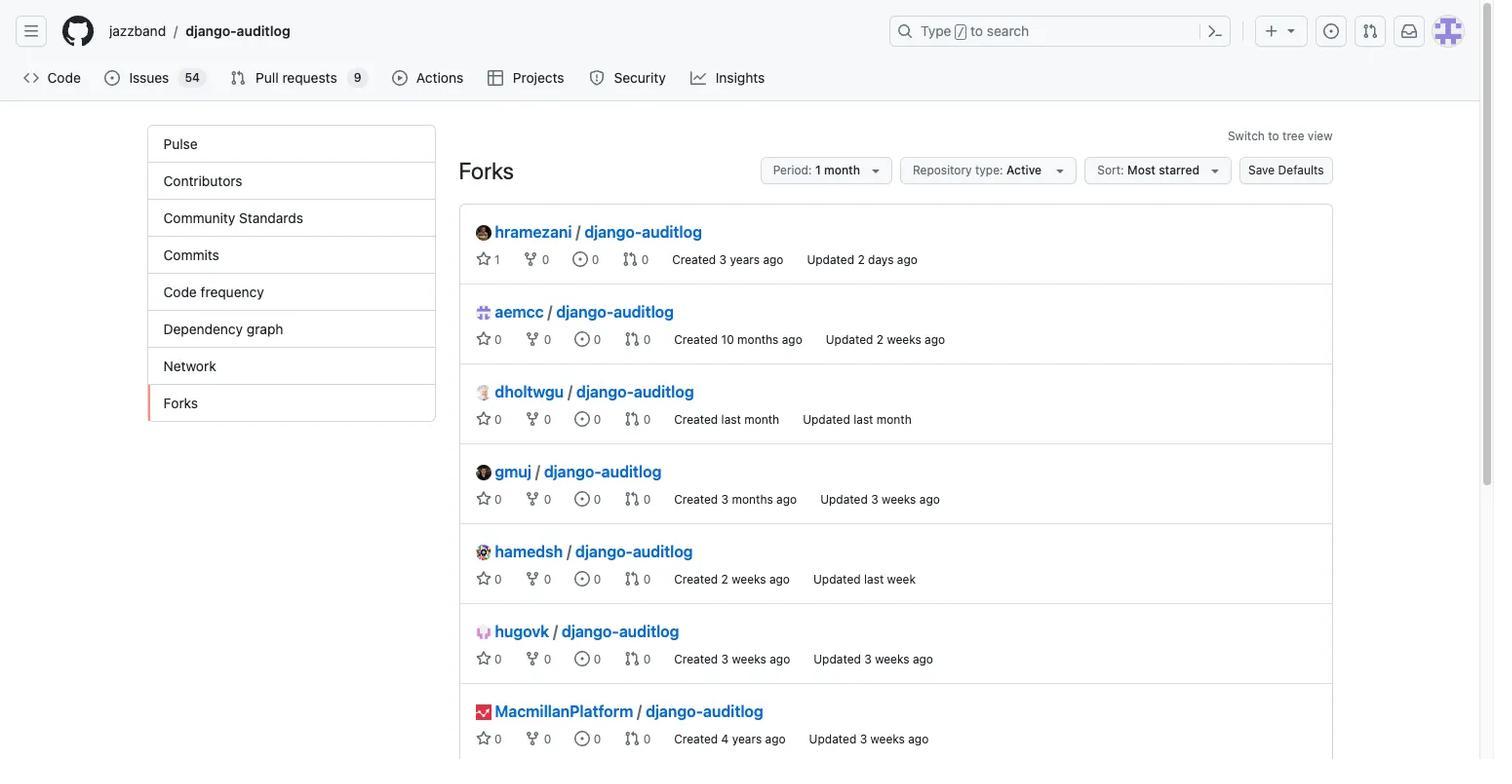 Task type: vqa. For each thing, say whether or not it's contained in the screenshot.
Updated last month
yes



Task type: locate. For each thing, give the bounding box(es) containing it.
search
[[987, 22, 1029, 39]]

repo forked image down macmillanplatform link on the left of page
[[525, 731, 541, 747]]

dependency graph
[[163, 321, 283, 337]]

django- right gmuj
[[544, 463, 601, 481]]

git pull request image
[[1362, 23, 1378, 39], [624, 332, 640, 347], [624, 492, 640, 507], [624, 572, 640, 587], [624, 731, 640, 747]]

shield image
[[589, 70, 605, 86]]

updated 3 weeks ago for macmillanplatform
[[809, 732, 929, 747]]

repo forked image
[[525, 332, 541, 347], [525, 412, 541, 427], [525, 572, 541, 587], [525, 651, 541, 667], [525, 731, 541, 747]]

homepage image
[[62, 16, 94, 47]]

1 vertical spatial code
[[163, 284, 197, 300]]

last
[[721, 413, 741, 427], [854, 413, 873, 427], [864, 572, 884, 587]]

network link
[[148, 348, 434, 385]]

0 vertical spatial repo forked image
[[523, 252, 539, 267]]

django- up "54"
[[186, 22, 237, 39]]

git pull request image for macmillanplatform
[[624, 731, 640, 747]]

1 vertical spatial star image
[[475, 651, 491, 667]]

0 horizontal spatial 1
[[491, 253, 500, 267]]

created up created 4 years ago
[[674, 652, 718, 667]]

actions
[[416, 69, 463, 86]]

3 repo forked image from the top
[[525, 572, 541, 587]]

1 vertical spatial years
[[732, 732, 762, 747]]

repository
[[913, 163, 972, 178]]

2 vertical spatial updated 3 weeks ago
[[809, 732, 929, 747]]

commits
[[163, 247, 219, 263]]

issue opened image for aemcc
[[575, 332, 590, 347]]

0 link
[[523, 252, 549, 267], [573, 252, 599, 267], [623, 252, 649, 267], [475, 332, 502, 347], [525, 332, 551, 347], [575, 332, 601, 347], [624, 332, 651, 347], [475, 412, 502, 427], [525, 412, 551, 427], [575, 412, 601, 427], [624, 412, 651, 427], [475, 492, 502, 507], [525, 492, 551, 507], [575, 492, 601, 507], [624, 492, 651, 507], [475, 572, 502, 587], [525, 572, 551, 587], [575, 572, 601, 587], [624, 572, 651, 587], [475, 651, 502, 667], [525, 651, 551, 667], [575, 651, 601, 667], [624, 651, 651, 667], [475, 731, 502, 747], [525, 731, 551, 747], [575, 731, 601, 747], [624, 731, 651, 747]]

auditlog for hugovk
[[619, 623, 679, 641]]

repo forked image for aemcc
[[525, 332, 541, 347]]

code frequency link
[[148, 274, 434, 311]]

1 vertical spatial updated 3 weeks ago
[[814, 652, 933, 667]]

code
[[47, 69, 81, 86], [163, 284, 197, 300]]

created for dholtwgu
[[674, 413, 718, 427]]

2 vertical spatial issue opened image
[[575, 412, 590, 427]]

1 horizontal spatial to
[[1268, 129, 1279, 143]]

dholtwgu
[[495, 383, 564, 401]]

to
[[971, 22, 983, 39], [1268, 129, 1279, 143]]

5 star image from the top
[[475, 731, 491, 747]]

created up "created 10 months ago"
[[672, 253, 716, 267]]

triangle down image right period: 1 month
[[868, 163, 884, 178]]

/ for hamedsh
[[567, 543, 572, 561]]

sort:
[[1098, 163, 1124, 178]]

starred
[[1159, 163, 1200, 178]]

0 vertical spatial star image
[[475, 492, 491, 507]]

month down "created 10 months ago"
[[744, 413, 779, 427]]

3 star image from the top
[[475, 412, 491, 427]]

0 vertical spatial updated 3 weeks ago
[[820, 493, 940, 507]]

period:
[[773, 163, 812, 178]]

git pull request image for hugovk
[[624, 651, 640, 667]]

jazzband / django-auditlog
[[109, 22, 290, 39]]

5 repo forked image from the top
[[525, 731, 541, 747]]

django- right aemcc
[[556, 303, 614, 321]]

0 horizontal spatial code
[[47, 69, 81, 86]]

created
[[672, 253, 716, 267], [674, 333, 718, 347], [674, 413, 718, 427], [674, 493, 718, 507], [674, 572, 718, 587], [674, 652, 718, 667], [674, 732, 718, 747]]

updated for gmuj
[[820, 493, 868, 507]]

2 down days
[[877, 333, 884, 347]]

/ right gmuj
[[535, 463, 540, 481]]

/ right dholtwgu
[[568, 383, 573, 401]]

repo forked image down gmuj
[[525, 492, 541, 507]]

repo forked image for hamedsh
[[525, 572, 541, 587]]

hugovk link
[[475, 620, 549, 644]]

years right 4
[[732, 732, 762, 747]]

auditlog for aemcc
[[614, 303, 674, 321]]

created up created 3 months ago
[[674, 413, 718, 427]]

created 4 years ago
[[674, 732, 786, 747]]

django-auditlog link
[[178, 16, 298, 47], [584, 223, 702, 241], [556, 303, 674, 321], [576, 383, 694, 401], [544, 463, 662, 481], [575, 543, 693, 561], [562, 623, 679, 641], [646, 703, 763, 721]]

triangle down image
[[868, 163, 884, 178], [1053, 163, 1068, 178], [1207, 163, 1223, 178]]

star image for hramezani
[[475, 252, 491, 267]]

triangle down image right starred
[[1207, 163, 1223, 178]]

0 vertical spatial code
[[47, 69, 81, 86]]

star image down @gmuj "image"
[[475, 492, 491, 507]]

1
[[815, 163, 821, 178], [491, 253, 500, 267]]

switch to tree view link
[[1228, 129, 1333, 143]]

django- right dholtwgu
[[576, 383, 634, 401]]

month for created last month
[[744, 413, 779, 427]]

last left week
[[864, 572, 884, 587]]

/ django-auditlog
[[576, 223, 702, 241], [548, 303, 674, 321], [568, 383, 694, 401], [535, 463, 662, 481], [567, 543, 693, 561], [553, 623, 679, 641], [637, 703, 763, 721]]

created up created 3 weeks ago on the bottom of page
[[674, 572, 718, 587]]

repo forked image for gmuj
[[525, 492, 541, 507]]

code for code
[[47, 69, 81, 86]]

/ right type
[[957, 25, 965, 39]]

created for aemcc
[[674, 333, 718, 347]]

1 star image from the top
[[475, 252, 491, 267]]

auditlog for hramezani
[[642, 223, 702, 241]]

star image
[[475, 252, 491, 267], [475, 332, 491, 347], [475, 412, 491, 427], [475, 572, 491, 587], [475, 731, 491, 747]]

1 vertical spatial repo forked image
[[525, 492, 541, 507]]

django-auditlog link for dholtwgu
[[576, 383, 694, 401]]

created 2 weeks ago
[[674, 572, 790, 587]]

django- right hugovk at the bottom left of the page
[[562, 623, 619, 641]]

forks link
[[148, 385, 434, 421]]

contributors link
[[148, 163, 434, 200]]

0 vertical spatial years
[[730, 253, 760, 267]]

to left tree
[[1268, 129, 1279, 143]]

code frequency
[[163, 284, 264, 300]]

0
[[539, 253, 549, 267], [588, 253, 599, 267], [638, 253, 649, 267], [491, 333, 502, 347], [541, 333, 551, 347], [590, 333, 601, 347], [640, 333, 651, 347], [491, 413, 502, 427], [541, 413, 551, 427], [590, 413, 601, 427], [640, 413, 651, 427], [491, 493, 502, 507], [541, 493, 551, 507], [590, 493, 601, 507], [640, 493, 651, 507], [491, 572, 502, 587], [541, 572, 551, 587], [590, 572, 601, 587], [640, 572, 651, 587], [491, 652, 502, 667], [541, 652, 551, 667], [590, 652, 601, 667], [640, 652, 651, 667], [491, 732, 502, 747], [541, 732, 551, 747], [590, 732, 601, 747], [640, 732, 651, 747]]

star image down @hugovk image
[[475, 651, 491, 667]]

months for gmuj
[[732, 493, 773, 507]]

issue opened image for macmillanplatform
[[575, 731, 590, 747]]

pulse link
[[148, 126, 434, 163]]

django- right hamedsh in the left of the page
[[575, 543, 633, 561]]

1 vertical spatial 2
[[877, 333, 884, 347]]

0 vertical spatial months
[[737, 333, 779, 347]]

code right code icon
[[47, 69, 81, 86]]

created 3 months ago
[[674, 493, 797, 507]]

insights
[[716, 69, 765, 86]]

2 up created 3 weeks ago on the bottom of page
[[721, 572, 728, 587]]

/ django-auditlog for hugovk
[[553, 623, 679, 641]]

days
[[868, 253, 894, 267]]

created for hamedsh
[[674, 572, 718, 587]]

django- up created 4 years ago
[[646, 703, 703, 721]]

git pull request image for gmuj
[[624, 492, 640, 507]]

0 horizontal spatial month
[[744, 413, 779, 427]]

2 repo forked image from the top
[[525, 412, 541, 427]]

repo forked image
[[523, 252, 539, 267], [525, 492, 541, 507]]

pull requests
[[256, 69, 337, 86]]

star image down @macmillanplatform image
[[475, 731, 491, 747]]

list containing jazzband
[[101, 16, 878, 47]]

auditlog
[[237, 22, 290, 39], [642, 223, 702, 241], [614, 303, 674, 321], [634, 383, 694, 401], [601, 463, 662, 481], [633, 543, 693, 561], [619, 623, 679, 641], [703, 703, 763, 721]]

1 vertical spatial forks
[[163, 395, 198, 412]]

repo forked image down hramezani
[[523, 252, 539, 267]]

django- for dholtwgu
[[576, 383, 634, 401]]

git pull request image
[[230, 70, 246, 86], [623, 252, 638, 267], [624, 412, 640, 427], [624, 651, 640, 667]]

0 horizontal spatial forks
[[163, 395, 198, 412]]

0 vertical spatial to
[[971, 22, 983, 39]]

star image down "@hamedsh" image
[[475, 572, 491, 587]]

sort: most starred
[[1098, 163, 1200, 178]]

star image down @dholtwgu icon
[[475, 412, 491, 427]]

months right 10
[[737, 333, 779, 347]]

1 horizontal spatial code
[[163, 284, 197, 300]]

repo forked image down hamedsh in the left of the page
[[525, 572, 541, 587]]

auditlog for dholtwgu
[[634, 383, 694, 401]]

weeks for hugovk
[[875, 652, 909, 667]]

auditlog for gmuj
[[601, 463, 662, 481]]

@gmuj image
[[475, 465, 491, 481]]

4 repo forked image from the top
[[525, 651, 541, 667]]

2 horizontal spatial triangle down image
[[1207, 163, 1223, 178]]

updated for hugovk
[[814, 652, 861, 667]]

months up 'created 2 weeks ago'
[[732, 493, 773, 507]]

save defaults button
[[1240, 157, 1333, 184]]

1 right the period:
[[815, 163, 821, 178]]

3
[[719, 253, 727, 267], [721, 493, 729, 507], [871, 493, 878, 507], [721, 652, 729, 667], [864, 652, 872, 667], [860, 732, 867, 747]]

list
[[101, 16, 878, 47]]

/ right 'macmillanplatform'
[[637, 703, 642, 721]]

created left 10
[[674, 333, 718, 347]]

forks inside 'forks' link
[[163, 395, 198, 412]]

/ django-auditlog for gmuj
[[535, 463, 662, 481]]

0 horizontal spatial to
[[971, 22, 983, 39]]

2 star image from the top
[[475, 651, 491, 667]]

issue opened image
[[105, 70, 120, 86], [575, 332, 590, 347], [575, 492, 590, 507], [575, 572, 590, 587], [575, 651, 590, 667], [575, 731, 590, 747]]

0 vertical spatial forks
[[459, 157, 514, 184]]

repo forked image down hugovk at the bottom left of the page
[[525, 651, 541, 667]]

repo forked image for hugovk
[[525, 651, 541, 667]]

1 vertical spatial months
[[732, 493, 773, 507]]

tree
[[1283, 129, 1304, 143]]

active
[[1006, 163, 1042, 178]]

django- right hramezani
[[584, 223, 642, 241]]

save defaults
[[1248, 163, 1324, 178]]

table image
[[488, 70, 504, 86]]

forks down 'network'
[[163, 395, 198, 412]]

updated 3 weeks ago
[[820, 493, 940, 507], [814, 652, 933, 667], [809, 732, 929, 747]]

jazzband link
[[101, 16, 174, 47]]

code down commits at top
[[163, 284, 197, 300]]

projects
[[513, 69, 564, 86]]

0 vertical spatial 2
[[858, 253, 865, 267]]

repo forked image down dholtwgu
[[525, 412, 541, 427]]

2 star image from the top
[[475, 332, 491, 347]]

1 horizontal spatial triangle down image
[[1053, 163, 1068, 178]]

issue opened image for hramezani
[[573, 252, 588, 267]]

star image
[[475, 492, 491, 507], [475, 651, 491, 667]]

years up "created 10 months ago"
[[730, 253, 760, 267]]

/
[[174, 23, 178, 39], [957, 25, 965, 39], [576, 223, 581, 241], [548, 303, 552, 321], [568, 383, 573, 401], [535, 463, 540, 481], [567, 543, 572, 561], [553, 623, 558, 641], [637, 703, 642, 721]]

issue opened image for hamedsh
[[575, 572, 590, 587]]

triangle down image for 1 month
[[868, 163, 884, 178]]

gmuj link
[[475, 460, 532, 484]]

/ right aemcc
[[548, 303, 552, 321]]

/ django-auditlog for hamedsh
[[567, 543, 693, 561]]

django-
[[186, 22, 237, 39], [584, 223, 642, 241], [556, 303, 614, 321], [576, 383, 634, 401], [544, 463, 601, 481], [575, 543, 633, 561], [562, 623, 619, 641], [646, 703, 703, 721]]

2 horizontal spatial month
[[877, 413, 912, 427]]

code inside the insights element
[[163, 284, 197, 300]]

insights element
[[147, 125, 435, 422]]

aemcc
[[495, 303, 544, 321]]

0 vertical spatial 1
[[815, 163, 821, 178]]

2 triangle down image from the left
[[1053, 163, 1068, 178]]

graph
[[247, 321, 283, 337]]

1 horizontal spatial 2
[[858, 253, 865, 267]]

weeks
[[887, 333, 921, 347], [882, 493, 916, 507], [732, 572, 766, 587], [732, 652, 766, 667], [875, 652, 909, 667], [870, 732, 905, 747]]

triangle down image for most starred
[[1207, 163, 1223, 178]]

@dholtwgu image
[[475, 385, 491, 401]]

triangle down image
[[1283, 22, 1299, 38]]

hamedsh
[[495, 543, 563, 561]]

django-auditlog link for aemcc
[[556, 303, 674, 321]]

created 3 years ago
[[672, 253, 784, 267]]

dholtwgu link
[[475, 380, 564, 404]]

2 left days
[[858, 253, 865, 267]]

triangle down image right active
[[1053, 163, 1068, 178]]

repo forked image down aemcc
[[525, 332, 541, 347]]

/ right hramezani
[[576, 223, 581, 241]]

forks up @hramezani image
[[459, 157, 514, 184]]

0 horizontal spatial triangle down image
[[868, 163, 884, 178]]

4 star image from the top
[[475, 572, 491, 587]]

/ for hugovk
[[553, 623, 558, 641]]

issue opened image
[[1323, 23, 1339, 39], [573, 252, 588, 267], [575, 412, 590, 427]]

last down "updated 2 weeks ago"
[[854, 413, 873, 427]]

defaults
[[1278, 163, 1324, 178]]

save
[[1248, 163, 1275, 178]]

created left 4
[[674, 732, 718, 747]]

macmillanplatform link
[[475, 700, 633, 724]]

/ right hugovk at the bottom left of the page
[[553, 623, 558, 641]]

last for dholtwgu
[[854, 413, 873, 427]]

month down "updated 2 weeks ago"
[[877, 413, 912, 427]]

star image down @aemcc icon on the left of page
[[475, 332, 491, 347]]

star image down @hramezani image
[[475, 252, 491, 267]]

3 triangle down image from the left
[[1207, 163, 1223, 178]]

issue opened image for gmuj
[[575, 492, 590, 507]]

2
[[858, 253, 865, 267], [877, 333, 884, 347], [721, 572, 728, 587]]

2 for aemcc
[[877, 333, 884, 347]]

to left 'search'
[[971, 22, 983, 39]]

2 for hramezani
[[858, 253, 865, 267]]

django- for aemcc
[[556, 303, 614, 321]]

1 link
[[475, 252, 500, 267]]

1 star image from the top
[[475, 492, 491, 507]]

repo forked image for hramezani
[[523, 252, 539, 267]]

django-auditlog link for hugovk
[[562, 623, 679, 641]]

2 horizontal spatial 2
[[877, 333, 884, 347]]

month right the period:
[[824, 163, 860, 178]]

view
[[1308, 129, 1333, 143]]

1 vertical spatial 1
[[491, 253, 500, 267]]

years
[[730, 253, 760, 267], [732, 732, 762, 747]]

type:
[[975, 163, 1003, 178]]

/ right jazzband
[[174, 23, 178, 39]]

months
[[737, 333, 779, 347], [732, 493, 773, 507]]

created down created last month
[[674, 493, 718, 507]]

1 down @hramezani image
[[491, 253, 500, 267]]

1 repo forked image from the top
[[525, 332, 541, 347]]

1 vertical spatial issue opened image
[[573, 252, 588, 267]]

created for hramezani
[[672, 253, 716, 267]]

updated for hramezani
[[807, 253, 854, 267]]

django- for macmillanplatform
[[646, 703, 703, 721]]

/ right hamedsh in the left of the page
[[567, 543, 572, 561]]

0 horizontal spatial 2
[[721, 572, 728, 587]]

1 triangle down image from the left
[[868, 163, 884, 178]]

most
[[1127, 163, 1156, 178]]

1 horizontal spatial month
[[824, 163, 860, 178]]

/ inside jazzband / django-auditlog
[[174, 23, 178, 39]]

/ for dholtwgu
[[568, 383, 573, 401]]

issues
[[129, 69, 169, 86]]



Task type: describe. For each thing, give the bounding box(es) containing it.
@hamedsh image
[[475, 545, 491, 561]]

/ django-auditlog for aemcc
[[548, 303, 674, 321]]

pull
[[256, 69, 279, 86]]

django-auditlog link for gmuj
[[544, 463, 662, 481]]

/ django-auditlog for hramezani
[[576, 223, 702, 241]]

auditlog for hamedsh
[[633, 543, 693, 561]]

/ inside type / to search
[[957, 25, 965, 39]]

type / to search
[[921, 22, 1029, 39]]

play image
[[392, 70, 407, 86]]

dependency graph link
[[148, 311, 434, 348]]

/ for gmuj
[[535, 463, 540, 481]]

created for macmillanplatform
[[674, 732, 718, 747]]

month for period: 1 month
[[824, 163, 860, 178]]

@macmillanplatform image
[[475, 705, 491, 721]]

switch
[[1228, 129, 1265, 143]]

aemcc link
[[475, 300, 544, 324]]

created last month
[[674, 413, 779, 427]]

@hugovk image
[[475, 625, 491, 641]]

django-auditlog link for macmillanplatform
[[646, 703, 763, 721]]

issue opened image for hugovk
[[575, 651, 590, 667]]

git pull request image for aemcc
[[624, 332, 640, 347]]

updated for hamedsh
[[813, 572, 861, 587]]

months for aemcc
[[737, 333, 779, 347]]

1 inside 1 link
[[491, 253, 500, 267]]

weeks for macmillanplatform
[[870, 732, 905, 747]]

auditlog for macmillanplatform
[[703, 703, 763, 721]]

security
[[614, 69, 666, 86]]

type
[[921, 22, 951, 39]]

star image for macmillanplatform
[[475, 731, 491, 747]]

code link
[[16, 63, 89, 93]]

created for gmuj
[[674, 493, 718, 507]]

/ for macmillanplatform
[[637, 703, 642, 721]]

hamedsh link
[[475, 540, 563, 564]]

repo forked image for macmillanplatform
[[525, 731, 541, 747]]

/ for hramezani
[[576, 223, 581, 241]]

django- inside jazzband / django-auditlog
[[186, 22, 237, 39]]

community standards
[[163, 210, 303, 226]]

star image for gmuj
[[475, 492, 491, 507]]

macmillanplatform
[[495, 703, 633, 721]]

django-auditlog link for hamedsh
[[575, 543, 693, 561]]

community
[[163, 210, 235, 226]]

@hramezani image
[[475, 225, 491, 241]]

triangle down image for active
[[1053, 163, 1068, 178]]

code image
[[23, 70, 39, 86]]

10
[[721, 333, 734, 347]]

auditlog inside jazzband / django-auditlog
[[237, 22, 290, 39]]

gmuj
[[495, 463, 532, 481]]

updated last month
[[803, 413, 912, 427]]

django- for hamedsh
[[575, 543, 633, 561]]

switch to tree view
[[1228, 129, 1333, 143]]

repo forked image for dholtwgu
[[525, 412, 541, 427]]

weeks for gmuj
[[882, 493, 916, 507]]

/ django-auditlog for dholtwgu
[[568, 383, 694, 401]]

1 horizontal spatial forks
[[459, 157, 514, 184]]

notifications image
[[1401, 23, 1417, 39]]

1 horizontal spatial 1
[[815, 163, 821, 178]]

projects link
[[480, 63, 573, 93]]

django- for hugovk
[[562, 623, 619, 641]]

updated for macmillanplatform
[[809, 732, 857, 747]]

star image for dholtwgu
[[475, 412, 491, 427]]

weeks for aemcc
[[887, 333, 921, 347]]

updated 3 weeks ago for hugovk
[[814, 652, 933, 667]]

community standards link
[[148, 200, 434, 237]]

last for hamedsh
[[864, 572, 884, 587]]

9
[[354, 70, 361, 85]]

star image for hugovk
[[475, 651, 491, 667]]

updated for aemcc
[[826, 333, 873, 347]]

requests
[[282, 69, 337, 86]]

/ for aemcc
[[548, 303, 552, 321]]

issue opened image for dholtwgu
[[575, 412, 590, 427]]

command palette image
[[1207, 23, 1223, 39]]

updated 3 weeks ago for gmuj
[[820, 493, 940, 507]]

dependency
[[163, 321, 243, 337]]

updated last week
[[813, 572, 916, 587]]

standards
[[239, 210, 303, 226]]

star image for aemcc
[[475, 332, 491, 347]]

/ django-auditlog for macmillanplatform
[[637, 703, 763, 721]]

years for macmillanplatform
[[732, 732, 762, 747]]

4
[[721, 732, 729, 747]]

week
[[887, 572, 916, 587]]

django- for gmuj
[[544, 463, 601, 481]]

month for updated last month
[[877, 413, 912, 427]]

plus image
[[1264, 23, 1280, 39]]

commits link
[[148, 237, 434, 274]]

2 vertical spatial 2
[[721, 572, 728, 587]]

@aemcc image
[[475, 305, 491, 321]]

updated 2 weeks ago
[[826, 333, 945, 347]]

hramezani link
[[475, 220, 572, 244]]

last down 10
[[721, 413, 741, 427]]

updated for dholtwgu
[[803, 413, 850, 427]]

repository type: active
[[913, 163, 1045, 178]]

graph image
[[691, 70, 706, 86]]

updated 2 days ago
[[807, 253, 918, 267]]

security link
[[581, 63, 675, 93]]

1 vertical spatial to
[[1268, 129, 1279, 143]]

years for hramezani
[[730, 253, 760, 267]]

django-auditlog link for hramezani
[[584, 223, 702, 241]]

created 3 weeks ago
[[674, 652, 790, 667]]

git pull request image for dholtwgu
[[624, 412, 640, 427]]

created 10 months ago
[[674, 333, 802, 347]]

hugovk
[[495, 623, 549, 641]]

git pull request image for hramezani
[[623, 252, 638, 267]]

django- for hramezani
[[584, 223, 642, 241]]

insights link
[[683, 63, 774, 93]]

contributors
[[163, 173, 242, 189]]

frequency
[[200, 284, 264, 300]]

pulse
[[163, 136, 198, 152]]

0 vertical spatial issue opened image
[[1323, 23, 1339, 39]]

54
[[185, 70, 200, 85]]

created for hugovk
[[674, 652, 718, 667]]

code for code frequency
[[163, 284, 197, 300]]

hramezani
[[495, 223, 572, 241]]

actions link
[[384, 63, 472, 93]]

git pull request image for hamedsh
[[624, 572, 640, 587]]

network
[[163, 358, 216, 375]]

period: 1 month
[[773, 163, 860, 178]]

star image for hamedsh
[[475, 572, 491, 587]]

jazzband
[[109, 22, 166, 39]]



